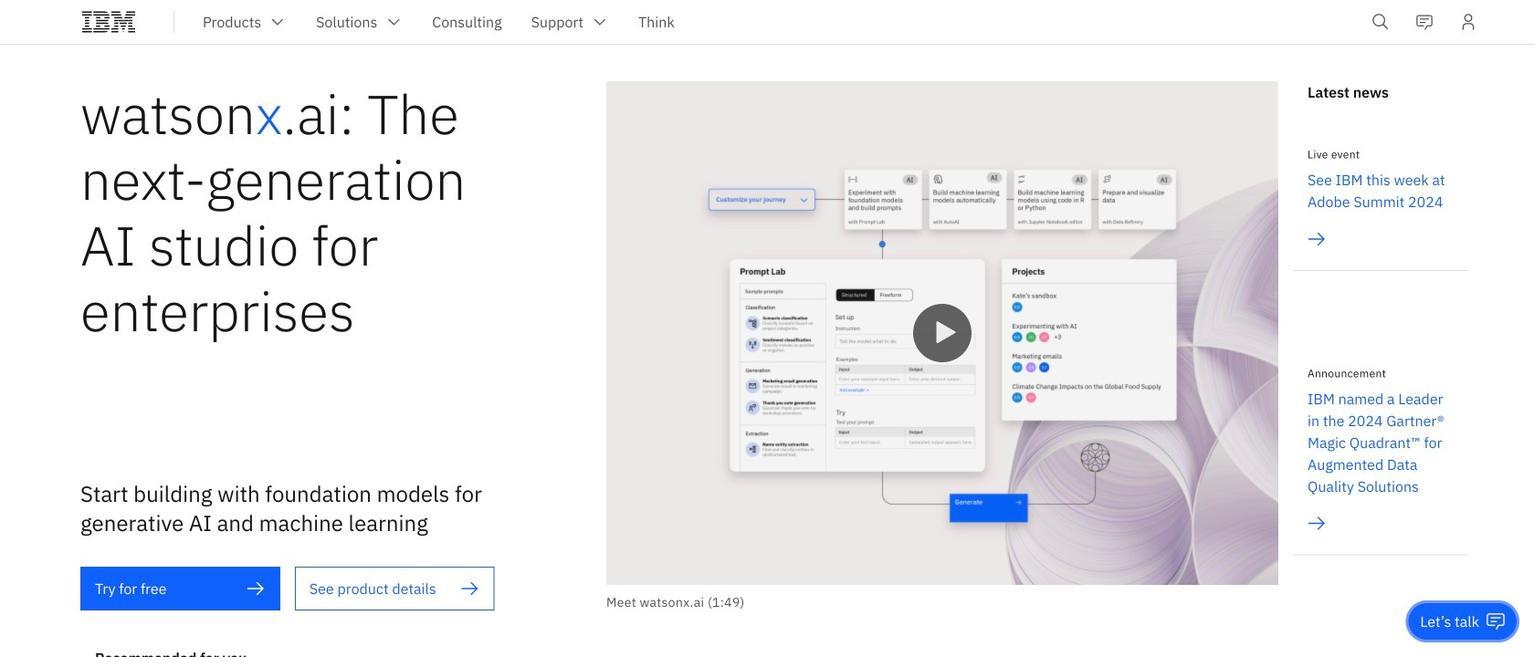 Task type: describe. For each thing, give the bounding box(es) containing it.
let's talk element
[[1421, 612, 1480, 632]]



